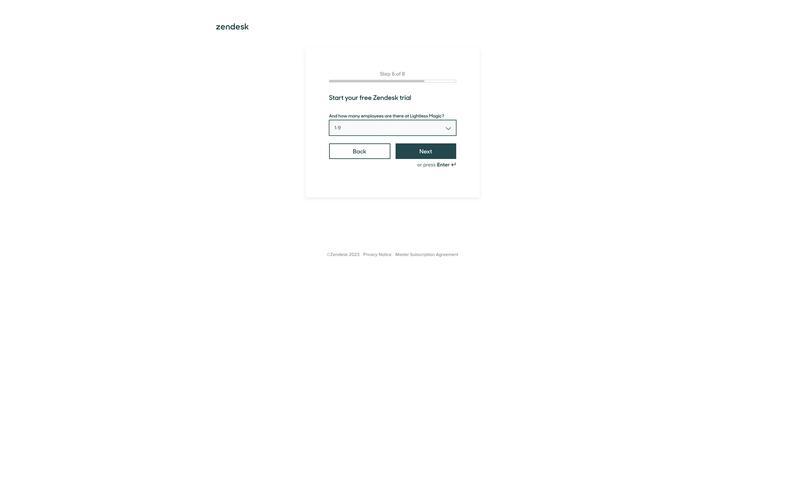 Task type: vqa. For each thing, say whether or not it's contained in the screenshot.
Find     my solution button
no



Task type: locate. For each thing, give the bounding box(es) containing it.
of
[[396, 71, 401, 77]]

2023
[[349, 252, 360, 257]]

8
[[402, 71, 405, 77]]

and
[[329, 112, 338, 119]]

lightless
[[410, 112, 428, 119]]

©zendesk 2023 link
[[327, 252, 360, 257]]

start your free zendesk trial
[[329, 92, 411, 102]]

zendesk
[[373, 92, 399, 102]]

how
[[338, 112, 348, 119]]

next button
[[396, 143, 456, 159]]

are
[[385, 112, 392, 119]]

privacy
[[363, 252, 378, 257]]

trial
[[400, 92, 411, 102]]

press
[[423, 162, 436, 168]]

start
[[329, 92, 344, 102]]

privacy notice
[[363, 252, 392, 257]]

magic
[[429, 112, 442, 119]]

agreement
[[436, 252, 458, 257]]

back button
[[329, 143, 391, 159]]

next
[[420, 147, 432, 155]]



Task type: describe. For each thing, give the bounding box(es) containing it.
your
[[345, 92, 358, 102]]

6
[[392, 71, 395, 77]]

enter
[[437, 162, 450, 168]]

master subscription agreement link
[[396, 252, 458, 257]]

back
[[353, 147, 367, 155]]

©zendesk 2023
[[327, 252, 360, 257]]

notice
[[379, 252, 392, 257]]

enter image
[[451, 162, 456, 167]]

master subscription agreement
[[396, 252, 458, 257]]

step 6 of 8
[[380, 71, 405, 77]]

privacy notice link
[[363, 252, 392, 257]]

or press enter
[[417, 162, 450, 168]]

there
[[393, 112, 404, 119]]

or
[[417, 162, 422, 168]]

employees
[[361, 112, 384, 119]]

many
[[348, 112, 360, 119]]

at
[[405, 112, 409, 119]]

step
[[380, 71, 391, 77]]

subscription
[[410, 252, 435, 257]]

?
[[442, 112, 444, 119]]

free
[[360, 92, 372, 102]]

zendesk image
[[216, 23, 249, 30]]

master
[[396, 252, 409, 257]]

and how many employees are there at lightless magic ?
[[329, 112, 444, 119]]

©zendesk
[[327, 252, 348, 257]]



